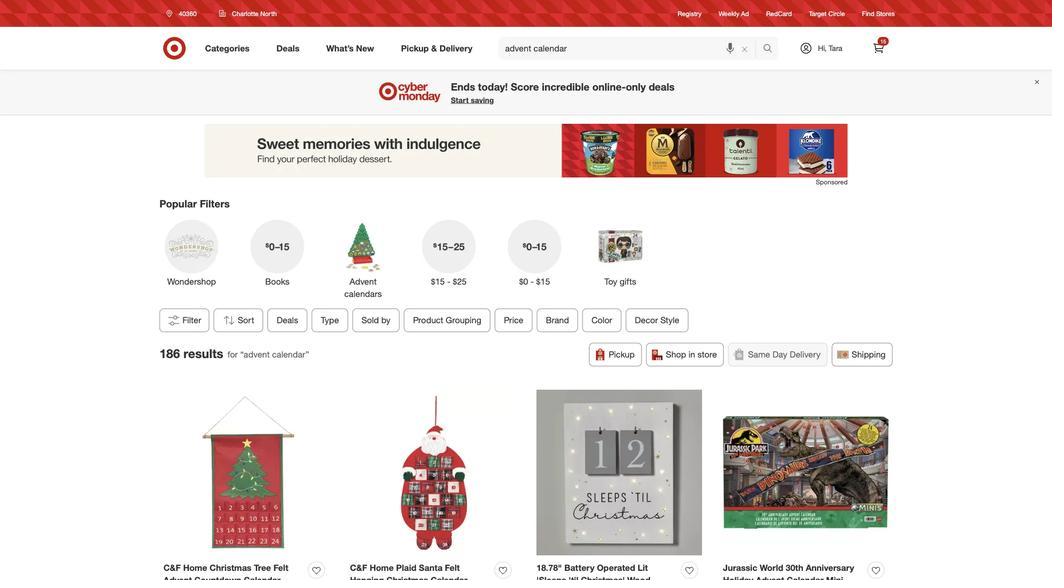 Task type: describe. For each thing, give the bounding box(es) containing it.
deals link
[[267, 36, 313, 60]]

c&f home plaid santa felt hanging christmas calendar link
[[350, 562, 491, 580]]

color
[[592, 315, 613, 326]]

toy gifts
[[605, 276, 637, 287]]

type button
[[312, 309, 348, 332]]

delivery for pickup & delivery
[[440, 43, 473, 53]]

calendar for tree
[[244, 575, 281, 580]]

product grouping
[[413, 315, 482, 326]]

- for $15
[[447, 276, 451, 287]]

toy
[[605, 276, 618, 287]]

shop in store
[[666, 349, 717, 360]]

today!
[[478, 80, 508, 93]]

christmas inside c&f home christmas tree felt advent countdown calendar
[[210, 563, 252, 573]]

advent calendars
[[345, 276, 382, 299]]

operated
[[597, 563, 635, 573]]

find stores
[[863, 9, 895, 17]]

"advent
[[240, 349, 270, 360]]

deals for 'deals' link
[[277, 43, 300, 53]]

find stores link
[[863, 9, 895, 18]]

wondershop link
[[160, 218, 224, 288]]

advent calendars link
[[331, 218, 395, 300]]

popular
[[160, 197, 197, 210]]

15 link
[[867, 36, 891, 60]]

'til
[[569, 575, 579, 580]]

40360 button
[[160, 4, 208, 23]]

calendar inside jurassic world 30th anniversary holiday advent calendar min
[[787, 575, 824, 580]]

pickup button
[[589, 343, 642, 367]]

grouping
[[446, 315, 482, 326]]

18.78"
[[537, 563, 562, 573]]

product
[[413, 315, 444, 326]]

hi, tara
[[818, 43, 843, 53]]

sponsored
[[816, 178, 848, 186]]

search
[[758, 44, 784, 54]]

decor style button
[[626, 309, 689, 332]]

sort
[[238, 315, 254, 326]]

redcard
[[767, 9, 792, 17]]

pickup & delivery link
[[392, 36, 486, 60]]

categories
[[205, 43, 250, 53]]

christmas inside c&f home plaid santa felt hanging christmas calendar
[[387, 575, 428, 580]]

toy gifts link
[[588, 218, 653, 288]]

brand
[[546, 315, 569, 326]]

shipping button
[[832, 343, 893, 367]]

shop
[[666, 349, 686, 360]]

find
[[863, 9, 875, 17]]

c&f for c&f home plaid santa felt hanging christmas calendar
[[350, 563, 367, 573]]

price button
[[495, 309, 533, 332]]

15
[[881, 38, 887, 45]]

weekly
[[719, 9, 740, 17]]

&
[[431, 43, 437, 53]]

categories link
[[196, 36, 263, 60]]

christmas'
[[581, 575, 625, 580]]

$15 inside $15 - $25 link
[[431, 276, 445, 287]]

style
[[661, 315, 680, 326]]

sort button
[[214, 309, 263, 332]]

advent for felt
[[164, 575, 192, 580]]

What can we help you find? suggestions appear below search field
[[499, 36, 766, 60]]

search button
[[758, 36, 784, 62]]

lit
[[638, 563, 648, 573]]

advertisement region
[[205, 124, 848, 177]]

battery
[[565, 563, 595, 573]]

new
[[356, 43, 374, 53]]

score
[[511, 80, 539, 93]]

shop in store button
[[646, 343, 724, 367]]

jurassic world 30th anniversary holiday advent calendar min link
[[723, 562, 864, 580]]

target circle
[[809, 9, 845, 17]]

plaid
[[396, 563, 417, 573]]

pickup for pickup & delivery
[[401, 43, 429, 53]]

$0
[[519, 276, 528, 287]]

ad
[[741, 9, 749, 17]]

ends
[[451, 80, 475, 93]]

c&f for c&f home christmas tree felt advent countdown calendar
[[164, 563, 181, 573]]

home for advent
[[183, 563, 207, 573]]

jurassic
[[723, 563, 758, 573]]

filter
[[183, 315, 201, 326]]

popular filters
[[160, 197, 230, 210]]

what's
[[326, 43, 354, 53]]

world
[[760, 563, 784, 573]]

ends today! score incredible online-only deals start saving
[[451, 80, 675, 105]]

'sleeps
[[537, 575, 567, 580]]

sold by button
[[353, 309, 400, 332]]

weekly ad
[[719, 9, 749, 17]]

brand button
[[537, 309, 578, 332]]

calendar for santa
[[431, 575, 468, 580]]

18.78" battery operated lit 'sleeps 'til christmas' woo
[[537, 563, 651, 580]]

circle
[[829, 9, 845, 17]]

type
[[321, 315, 339, 326]]

$15 - $25 link
[[417, 218, 481, 288]]

in
[[689, 349, 695, 360]]

186 results for "advent calendar"
[[160, 346, 309, 361]]

online-
[[593, 80, 626, 93]]

books link
[[245, 218, 310, 288]]

decor style
[[635, 315, 680, 326]]

target circle link
[[809, 9, 845, 18]]



Task type: vqa. For each thing, say whether or not it's contained in the screenshot.
store
yes



Task type: locate. For each thing, give the bounding box(es) containing it.
2 horizontal spatial calendar
[[787, 575, 824, 580]]

2 - from the left
[[531, 276, 534, 287]]

felt
[[274, 563, 288, 573], [445, 563, 460, 573]]

advent up the calendars
[[350, 276, 377, 287]]

0 horizontal spatial christmas
[[210, 563, 252, 573]]

sold by
[[362, 315, 391, 326]]

what's new link
[[317, 36, 388, 60]]

filters
[[200, 197, 230, 210]]

calendar inside c&f home christmas tree felt advent countdown calendar
[[244, 575, 281, 580]]

saving
[[471, 95, 494, 105]]

pickup
[[401, 43, 429, 53], [609, 349, 635, 360]]

only
[[626, 80, 646, 93]]

calendar down tree
[[244, 575, 281, 580]]

start
[[451, 95, 469, 105]]

gifts
[[620, 276, 637, 287]]

advent left countdown
[[164, 575, 192, 580]]

1 horizontal spatial home
[[370, 563, 394, 573]]

$15 left $25
[[431, 276, 445, 287]]

calendars
[[345, 289, 382, 299]]

delivery
[[440, 43, 473, 53], [790, 349, 821, 360]]

home inside c&f home plaid santa felt hanging christmas calendar
[[370, 563, 394, 573]]

charlotte north button
[[212, 4, 284, 23]]

pickup left &
[[401, 43, 429, 53]]

30th
[[786, 563, 804, 573]]

pickup for pickup
[[609, 349, 635, 360]]

1 horizontal spatial delivery
[[790, 349, 821, 360]]

stores
[[877, 9, 895, 17]]

1 vertical spatial delivery
[[790, 349, 821, 360]]

2 c&f from the left
[[350, 563, 367, 573]]

deals inside button
[[277, 315, 298, 326]]

delivery for same day delivery
[[790, 349, 821, 360]]

-
[[447, 276, 451, 287], [531, 276, 534, 287]]

1 horizontal spatial christmas
[[387, 575, 428, 580]]

c&f home christmas tree felt advent countdown calendar
[[164, 563, 288, 580]]

0 vertical spatial deals
[[277, 43, 300, 53]]

1 horizontal spatial advent
[[350, 276, 377, 287]]

c&f home christmas tree felt advent countdown calendar image
[[164, 390, 329, 556], [164, 390, 329, 556]]

1 home from the left
[[183, 563, 207, 573]]

- for $0
[[531, 276, 534, 287]]

0 vertical spatial christmas
[[210, 563, 252, 573]]

filter button
[[160, 309, 209, 332]]

deals for deals button on the bottom of page
[[277, 315, 298, 326]]

color button
[[583, 309, 622, 332]]

advent down world
[[756, 575, 785, 580]]

calendar down "santa"
[[431, 575, 468, 580]]

advent for holiday
[[756, 575, 785, 580]]

calendar down 30th
[[787, 575, 824, 580]]

2 felt from the left
[[445, 563, 460, 573]]

1 calendar from the left
[[244, 575, 281, 580]]

0 vertical spatial delivery
[[440, 43, 473, 53]]

calendar"
[[272, 349, 309, 360]]

0 horizontal spatial advent
[[164, 575, 192, 580]]

results
[[184, 346, 223, 361]]

by
[[382, 315, 391, 326]]

40360
[[179, 9, 197, 17]]

c&f
[[164, 563, 181, 573], [350, 563, 367, 573]]

holiday
[[723, 575, 754, 580]]

- left $25
[[447, 276, 451, 287]]

3 calendar from the left
[[787, 575, 824, 580]]

2 home from the left
[[370, 563, 394, 573]]

home up countdown
[[183, 563, 207, 573]]

day
[[773, 349, 788, 360]]

home inside c&f home christmas tree felt advent countdown calendar
[[183, 563, 207, 573]]

charlotte
[[232, 9, 259, 17]]

18.78" battery operated lit 'sleeps 'til christmas' wood countdown sign cream - wondershop™ image
[[537, 390, 702, 556], [537, 390, 702, 556]]

calendar inside c&f home plaid santa felt hanging christmas calendar
[[431, 575, 468, 580]]

felt right "santa"
[[445, 563, 460, 573]]

delivery right day
[[790, 349, 821, 360]]

0 horizontal spatial c&f
[[164, 563, 181, 573]]

jurassic world 30th anniversary holiday advent calendar mini figure set (target exclusive) image
[[723, 390, 889, 556], [723, 390, 889, 556]]

hanging
[[350, 575, 384, 580]]

hi,
[[818, 43, 827, 53]]

same day delivery
[[748, 349, 821, 360]]

c&f home plaid santa felt hanging christmas calendar
[[350, 563, 468, 580]]

deals up calendar"
[[277, 315, 298, 326]]

felt right tree
[[274, 563, 288, 573]]

anniversary
[[806, 563, 855, 573]]

pickup inside button
[[609, 349, 635, 360]]

0 horizontal spatial pickup
[[401, 43, 429, 53]]

c&f home plaid santa felt hanging christmas calendar image
[[350, 390, 516, 556], [350, 390, 516, 556]]

felt inside c&f home plaid santa felt hanging christmas calendar
[[445, 563, 460, 573]]

advent
[[350, 276, 377, 287], [164, 575, 192, 580], [756, 575, 785, 580]]

registry link
[[678, 9, 702, 18]]

$15 - $25
[[431, 276, 467, 287]]

home for hanging
[[370, 563, 394, 573]]

1 horizontal spatial pickup
[[609, 349, 635, 360]]

same day delivery button
[[729, 343, 828, 367]]

for
[[228, 349, 238, 360]]

0 horizontal spatial felt
[[274, 563, 288, 573]]

deals
[[649, 80, 675, 93]]

1 horizontal spatial $15
[[537, 276, 550, 287]]

delivery inside button
[[790, 349, 821, 360]]

$0 - $15 link
[[503, 218, 567, 288]]

1 c&f from the left
[[164, 563, 181, 573]]

charlotte north
[[232, 9, 277, 17]]

target
[[809, 9, 827, 17]]

advent inside jurassic world 30th anniversary holiday advent calendar min
[[756, 575, 785, 580]]

$15 inside $0 - $15 link
[[537, 276, 550, 287]]

1 vertical spatial christmas
[[387, 575, 428, 580]]

jurassic world 30th anniversary holiday advent calendar min
[[723, 563, 855, 580]]

wondershop
[[167, 276, 216, 287]]

2 $15 from the left
[[537, 276, 550, 287]]

0 horizontal spatial delivery
[[440, 43, 473, 53]]

$15 right $0 on the top of the page
[[537, 276, 550, 287]]

sold
[[362, 315, 379, 326]]

christmas up countdown
[[210, 563, 252, 573]]

tara
[[829, 43, 843, 53]]

1 horizontal spatial c&f
[[350, 563, 367, 573]]

deals
[[277, 43, 300, 53], [277, 315, 298, 326]]

deals button
[[268, 309, 308, 332]]

delivery right &
[[440, 43, 473, 53]]

deals down north
[[277, 43, 300, 53]]

felt for tree
[[274, 563, 288, 573]]

1 - from the left
[[447, 276, 451, 287]]

18.78" battery operated lit 'sleeps 'til christmas' woo link
[[537, 562, 677, 580]]

c&f home christmas tree felt advent countdown calendar link
[[164, 562, 304, 580]]

1 $15 from the left
[[431, 276, 445, 287]]

product grouping button
[[404, 309, 491, 332]]

0 horizontal spatial $15
[[431, 276, 445, 287]]

1 vertical spatial pickup
[[609, 349, 635, 360]]

incredible
[[542, 80, 590, 93]]

calendar
[[244, 575, 281, 580], [431, 575, 468, 580], [787, 575, 824, 580]]

- right $0 on the top of the page
[[531, 276, 534, 287]]

0 horizontal spatial calendar
[[244, 575, 281, 580]]

1 horizontal spatial calendar
[[431, 575, 468, 580]]

home up hanging
[[370, 563, 394, 573]]

advent inside c&f home christmas tree felt advent countdown calendar
[[164, 575, 192, 580]]

1 horizontal spatial felt
[[445, 563, 460, 573]]

0 vertical spatial pickup
[[401, 43, 429, 53]]

tree
[[254, 563, 271, 573]]

c&f inside c&f home plaid santa felt hanging christmas calendar
[[350, 563, 367, 573]]

advent inside 'advent calendars'
[[350, 276, 377, 287]]

c&f inside c&f home christmas tree felt advent countdown calendar
[[164, 563, 181, 573]]

felt inside c&f home christmas tree felt advent countdown calendar
[[274, 563, 288, 573]]

2 horizontal spatial advent
[[756, 575, 785, 580]]

cyber monday target deals image
[[378, 79, 442, 105]]

0 horizontal spatial -
[[447, 276, 451, 287]]

santa
[[419, 563, 443, 573]]

pickup down color button at bottom right
[[609, 349, 635, 360]]

2 calendar from the left
[[431, 575, 468, 580]]

felt for santa
[[445, 563, 460, 573]]

weekly ad link
[[719, 9, 749, 18]]

redcard link
[[767, 9, 792, 18]]

1 felt from the left
[[274, 563, 288, 573]]

1 horizontal spatial -
[[531, 276, 534, 287]]

1 vertical spatial deals
[[277, 315, 298, 326]]

price
[[504, 315, 524, 326]]

shipping
[[852, 349, 886, 360]]

christmas down plaid
[[387, 575, 428, 580]]

books
[[265, 276, 290, 287]]

0 horizontal spatial home
[[183, 563, 207, 573]]



